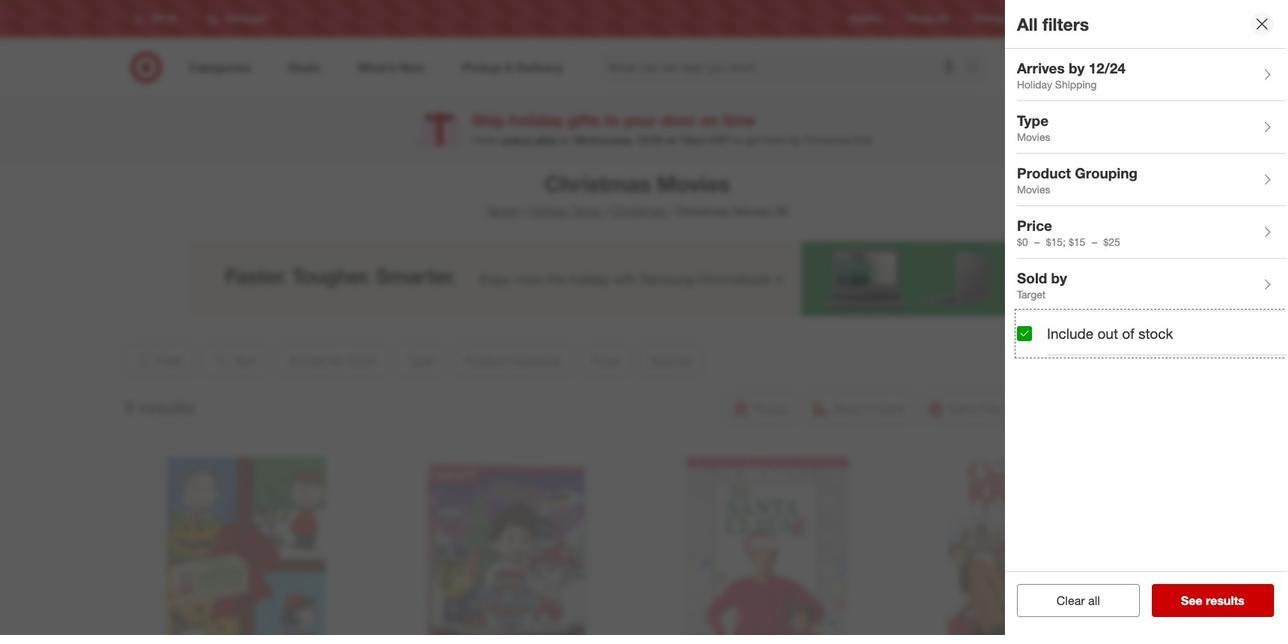 Task type: describe. For each thing, give the bounding box(es) containing it.
movies down type
[[1018, 131, 1051, 144]]

0 vertical spatial target
[[1034, 13, 1058, 24]]

wednesday,
[[574, 133, 633, 146]]

arrives by 12/24 holiday shipping
[[1018, 59, 1126, 91]]

by inside sold by target
[[1052, 269, 1068, 286]]

cst
[[710, 133, 730, 146]]

shipping
[[1056, 78, 1097, 91]]

1 / from the left
[[523, 204, 527, 219]]

see results
[[1182, 593, 1245, 608]]

3 / from the left
[[669, 204, 673, 219]]

type
[[1018, 111, 1049, 129]]

all
[[1089, 593, 1101, 608]]

(9)
[[776, 204, 789, 219]]

eve.
[[855, 133, 875, 146]]

movies inside product grouping movies
[[1018, 183, 1051, 196]]

advertisement region
[[188, 241, 1088, 316]]

sold by target
[[1018, 269, 1068, 301]]

christmas movies target / holiday shop / christmas / christmas movies (9)
[[487, 170, 789, 219]]

select
[[502, 133, 532, 146]]

include
[[1048, 325, 1094, 342]]

ad
[[939, 13, 950, 24]]

christmas up shop
[[545, 170, 651, 197]]

ship holiday gifts to your door on time order select gifts by wednesday, 12/20 at 12pm cst to get them by christmas eve.
[[472, 110, 875, 146]]

arrives
[[1018, 59, 1065, 76]]

holiday inside arrives by 12/24 holiday shipping
[[1018, 78, 1053, 91]]

0 vertical spatial to
[[605, 110, 620, 130]]

weekly
[[907, 13, 936, 24]]

9 results
[[125, 396, 195, 417]]

order
[[472, 133, 499, 146]]

holiday
[[510, 110, 563, 130]]

stock
[[1139, 325, 1174, 342]]

product grouping movies
[[1018, 164, 1138, 196]]

weekly ad
[[907, 13, 950, 24]]

12pm
[[679, 133, 707, 146]]

christmas right christmas link
[[676, 204, 731, 219]]

your
[[624, 110, 657, 130]]

target for christmas movies
[[487, 204, 520, 219]]

price $0  –  $15; $15  –  $25
[[1018, 216, 1121, 249]]

$15;
[[1047, 236, 1066, 249]]

weekly ad link
[[907, 12, 950, 25]]

get
[[745, 133, 760, 146]]

out
[[1098, 325, 1119, 342]]

target circle link
[[1034, 12, 1084, 25]]

clear all button
[[1018, 584, 1140, 617]]

door
[[662, 110, 696, 130]]

all filters dialog
[[1006, 0, 1287, 635]]

sponsored
[[1043, 317, 1088, 328]]

christmas right shop
[[612, 204, 666, 219]]

target circle
[[1034, 13, 1084, 24]]

sold
[[1018, 269, 1048, 286]]

12/20
[[636, 133, 664, 146]]

them
[[763, 133, 787, 146]]

registry link
[[850, 12, 883, 25]]

at
[[667, 133, 676, 146]]

of
[[1123, 325, 1135, 342]]

product
[[1018, 164, 1072, 181]]

search
[[960, 61, 996, 76]]

0 horizontal spatial gifts
[[535, 133, 557, 146]]



Task type: vqa. For each thing, say whether or not it's contained in the screenshot.


Task type: locate. For each thing, give the bounding box(es) containing it.
results right 9
[[139, 396, 195, 417]]

results
[[139, 396, 195, 417], [1207, 593, 1245, 608]]

time
[[724, 110, 756, 130]]

target link
[[487, 204, 520, 219]]

grouping
[[1076, 164, 1138, 181]]

results for 9 results
[[139, 396, 195, 417]]

christmas inside ship holiday gifts to your door on time order select gifts by wednesday, 12/20 at 12pm cst to get them by christmas eve.
[[804, 133, 852, 146]]

movies left the (9)
[[734, 204, 772, 219]]

holiday down "arrives"
[[1018, 78, 1053, 91]]

/ right target link
[[523, 204, 527, 219]]

all
[[1018, 13, 1038, 34]]

/ right christmas link
[[669, 204, 673, 219]]

0 horizontal spatial holiday
[[530, 204, 570, 219]]

gifts up the wednesday,
[[568, 110, 601, 130]]

include out of stock
[[1048, 325, 1174, 342]]

1 horizontal spatial gifts
[[568, 110, 601, 130]]

0 vertical spatial gifts
[[568, 110, 601, 130]]

1 vertical spatial to
[[733, 133, 742, 146]]

redcard
[[974, 13, 1010, 24]]

1 horizontal spatial /
[[605, 204, 609, 219]]

target inside sold by target
[[1018, 288, 1046, 301]]

type movies
[[1018, 111, 1051, 144]]

target
[[1034, 13, 1058, 24], [487, 204, 520, 219], [1018, 288, 1046, 301]]

price
[[1018, 216, 1053, 234]]

by up 'shipping'
[[1069, 59, 1085, 76]]

by down "holiday"
[[560, 133, 571, 146]]

gifts
[[568, 110, 601, 130], [535, 133, 557, 146]]

christmas left eve.
[[804, 133, 852, 146]]

by
[[1069, 59, 1085, 76], [560, 133, 571, 146], [790, 133, 802, 146], [1052, 269, 1068, 286]]

1 vertical spatial holiday
[[530, 204, 570, 219]]

1 horizontal spatial to
[[733, 133, 742, 146]]

movies down product
[[1018, 183, 1051, 196]]

0 vertical spatial holiday
[[1018, 78, 1053, 91]]

movies
[[1018, 131, 1051, 144], [657, 170, 731, 197], [1018, 183, 1051, 196], [734, 204, 772, 219]]

1 vertical spatial target
[[487, 204, 520, 219]]

2 / from the left
[[605, 204, 609, 219]]

2 horizontal spatial /
[[669, 204, 673, 219]]

holiday inside christmas movies target / holiday shop / christmas / christmas movies (9)
[[530, 204, 570, 219]]

target inside christmas movies target / holiday shop / christmas / christmas movies (9)
[[487, 204, 520, 219]]

by inside arrives by 12/24 holiday shipping
[[1069, 59, 1085, 76]]

1 vertical spatial gifts
[[535, 133, 557, 146]]

/
[[523, 204, 527, 219], [605, 204, 609, 219], [669, 204, 673, 219]]

circle
[[1061, 13, 1084, 24]]

9
[[125, 396, 134, 417]]

see results button
[[1152, 584, 1275, 617]]

gifts down "holiday"
[[535, 133, 557, 146]]

results right see
[[1207, 593, 1245, 608]]

by right them at the top right of the page
[[790, 133, 802, 146]]

shop
[[573, 204, 602, 219]]

clear all
[[1057, 593, 1101, 608]]

to up the wednesday,
[[605, 110, 620, 130]]

holiday shop link
[[530, 204, 602, 219]]

christmas
[[804, 133, 852, 146], [545, 170, 651, 197], [612, 204, 666, 219], [676, 204, 731, 219]]

christmas link
[[612, 204, 666, 219]]

search button
[[960, 51, 996, 87]]

registry
[[850, 13, 883, 24]]

1 vertical spatial results
[[1207, 593, 1245, 608]]

results inside button
[[1207, 593, 1245, 608]]

all filters
[[1018, 13, 1090, 34]]

0 horizontal spatial /
[[523, 204, 527, 219]]

1 horizontal spatial results
[[1207, 593, 1245, 608]]

$0
[[1018, 236, 1029, 249]]

target for sold by
[[1018, 288, 1046, 301]]

2 vertical spatial target
[[1018, 288, 1046, 301]]

redcard link
[[974, 12, 1010, 25]]

holiday
[[1018, 78, 1053, 91], [530, 204, 570, 219]]

/ right shop
[[605, 204, 609, 219]]

filters
[[1043, 13, 1090, 34]]

12/24
[[1089, 59, 1126, 76]]

Include out of stock checkbox
[[1018, 326, 1033, 341]]

on
[[700, 110, 719, 130]]

movies down 12pm
[[657, 170, 731, 197]]

holiday left shop
[[530, 204, 570, 219]]

to left get
[[733, 133, 742, 146]]

$15
[[1069, 236, 1086, 249]]

1 horizontal spatial holiday
[[1018, 78, 1053, 91]]

see
[[1182, 593, 1203, 608]]

by right sold
[[1052, 269, 1068, 286]]

$25
[[1104, 236, 1121, 249]]

ship
[[472, 110, 505, 130]]

0 horizontal spatial to
[[605, 110, 620, 130]]

to
[[605, 110, 620, 130], [733, 133, 742, 146]]

What can we help you find? suggestions appear below search field
[[600, 51, 970, 84]]

0 vertical spatial results
[[139, 396, 195, 417]]

0 horizontal spatial results
[[139, 396, 195, 417]]

clear
[[1057, 593, 1086, 608]]

results for see results
[[1207, 593, 1245, 608]]



